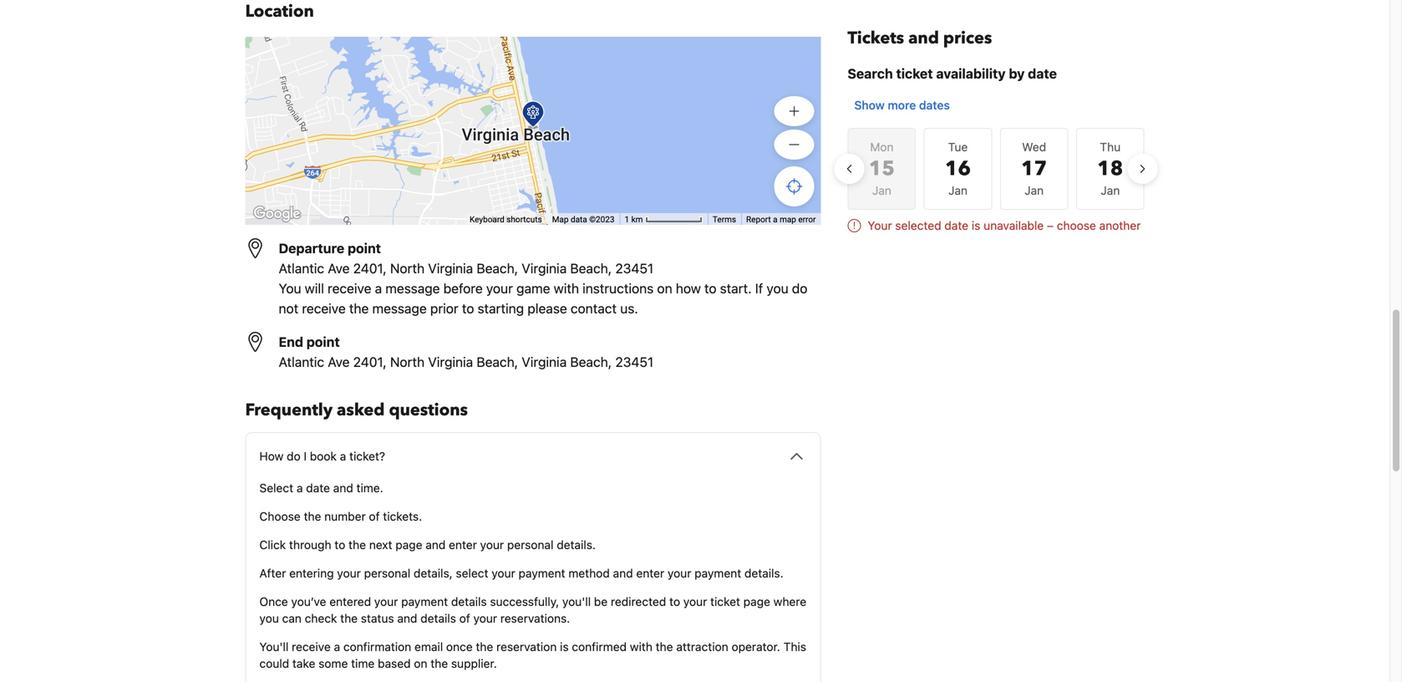 Task type: describe. For each thing, give the bounding box(es) containing it.
virginia up game
[[522, 260, 567, 276]]

this
[[784, 640, 807, 654]]

–
[[1047, 219, 1054, 232]]

you inside once you've entered your payment details successfully, you'll be redirected to your ticket page where you can check the status and details of your reservations.
[[260, 612, 279, 625]]

1 km button
[[620, 213, 708, 225]]

0 vertical spatial of
[[369, 510, 380, 523]]

operator.
[[732, 640, 781, 654]]

point for departure
[[348, 240, 381, 256]]

how
[[676, 280, 701, 296]]

and inside once you've entered your payment details successfully, you'll be redirected to your ticket page where you can check the status and details of your reservations.
[[397, 612, 418, 625]]

select
[[260, 481, 294, 495]]

a left map on the top right of page
[[773, 215, 778, 225]]

will
[[305, 280, 324, 296]]

tickets and prices
[[848, 27, 993, 50]]

a inside dropdown button
[[340, 449, 346, 463]]

you'll
[[260, 640, 289, 654]]

i
[[304, 449, 307, 463]]

on inside you'll receive a confirmation email once the reservation is confirmed with the attraction operator. this could take some time based on the supplier.
[[414, 657, 428, 670]]

mon
[[871, 140, 894, 154]]

confirmation
[[344, 640, 412, 654]]

check
[[305, 612, 337, 625]]

email
[[415, 640, 443, 654]]

confirmed
[[572, 640, 627, 654]]

1
[[625, 215, 630, 225]]

show
[[855, 98, 885, 112]]

reservations.
[[501, 612, 570, 625]]

jan for 15
[[873, 184, 892, 197]]

beach, down 'contact'
[[571, 354, 612, 370]]

page inside once you've entered your payment details successfully, you'll be redirected to your ticket page where you can check the status and details of your reservations.
[[744, 595, 771, 609]]

selected
[[896, 219, 942, 232]]

the inside once you've entered your payment details successfully, you'll be redirected to your ticket page where you can check the status and details of your reservations.
[[340, 612, 358, 625]]

the left the next
[[349, 538, 366, 552]]

to inside once you've entered your payment details successfully, you'll be redirected to your ticket page where you can check the status and details of your reservations.
[[670, 595, 681, 609]]

virginia up questions
[[428, 354, 473, 370]]

entering
[[289, 566, 334, 580]]

be
[[594, 595, 608, 609]]

receive inside you'll receive a confirmation email once the reservation is confirmed with the attraction operator. this could take some time based on the supplier.
[[292, 640, 331, 654]]

your inside departure point atlantic ave 2401, north virginia beach, virginia beach, 23451 you will receive a message before your game with instructions on how to start. if you do not receive the message prior to starting please contact us.
[[486, 280, 513, 296]]

could
[[260, 657, 289, 670]]

supplier.
[[451, 657, 497, 670]]

your
[[868, 219, 893, 232]]

reservation
[[497, 640, 557, 654]]

take
[[293, 657, 316, 670]]

map data ©2023
[[552, 215, 615, 225]]

some
[[319, 657, 348, 670]]

2 horizontal spatial payment
[[695, 566, 742, 580]]

status
[[361, 612, 394, 625]]

you inside departure point atlantic ave 2401, north virginia beach, virginia beach, 23451 you will receive a message before your game with instructions on how to start. if you do not receive the message prior to starting please contact us.
[[767, 280, 789, 296]]

and up redirected
[[613, 566, 633, 580]]

click
[[260, 538, 286, 552]]

and left prices
[[909, 27, 940, 50]]

start.
[[720, 280, 752, 296]]

after entering your personal details, select your payment method and enter your payment details.
[[260, 566, 784, 580]]

ticket inside once you've entered your payment details successfully, you'll be redirected to your ticket page where you can check the status and details of your reservations.
[[711, 595, 741, 609]]

by
[[1009, 66, 1025, 82]]

terms
[[713, 215, 737, 225]]

you'll receive a confirmation email once the reservation is confirmed with the attraction operator. this could take some time based on the supplier.
[[260, 640, 807, 670]]

tue
[[949, 140, 968, 154]]

1 vertical spatial personal
[[364, 566, 411, 580]]

show more dates
[[855, 98, 950, 112]]

0 vertical spatial details.
[[557, 538, 596, 552]]

ave for end
[[328, 354, 350, 370]]

select a date and time.
[[260, 481, 383, 495]]

18
[[1098, 155, 1124, 183]]

keyboard shortcuts
[[470, 215, 542, 225]]

2401, for end
[[353, 354, 387, 370]]

0 vertical spatial enter
[[449, 538, 477, 552]]

unavailable
[[984, 219, 1044, 232]]

23451 for end point atlantic ave 2401, north virginia beach, virginia beach, 23451
[[616, 354, 654, 370]]

how do i book a ticket? button
[[260, 446, 807, 466]]

location
[[245, 0, 314, 23]]

1 horizontal spatial ticket
[[897, 66, 933, 82]]

1 km
[[625, 215, 645, 225]]

0 vertical spatial receive
[[328, 280, 372, 296]]

mon 15 jan
[[869, 140, 895, 197]]

beach, up before
[[477, 260, 518, 276]]

1 vertical spatial receive
[[302, 301, 346, 316]]

of inside once you've entered your payment details successfully, you'll be redirected to your ticket page where you can check the status and details of your reservations.
[[460, 612, 470, 625]]

to right 'how'
[[705, 280, 717, 296]]

the left attraction
[[656, 640, 673, 654]]

0 vertical spatial message
[[386, 280, 440, 296]]

and up details,
[[426, 538, 446, 552]]

game
[[517, 280, 550, 296]]

search ticket availability by date
[[848, 66, 1057, 82]]

1 horizontal spatial details.
[[745, 566, 784, 580]]

report
[[747, 215, 771, 225]]

entered
[[330, 595, 371, 609]]

you
[[279, 280, 301, 296]]

1 vertical spatial message
[[372, 301, 427, 316]]

through
[[289, 538, 332, 552]]

keyboard shortcuts button
[[470, 214, 542, 225]]

do inside dropdown button
[[287, 449, 301, 463]]

redirected
[[611, 595, 667, 609]]

prior
[[430, 301, 459, 316]]

you'll
[[563, 595, 591, 609]]

1 vertical spatial enter
[[637, 566, 665, 580]]

ticket?
[[350, 449, 385, 463]]

map
[[780, 215, 797, 225]]

search
[[848, 66, 893, 82]]

departure point atlantic ave 2401, north virginia beach, virginia beach, 23451 you will receive a message before your game with instructions on how to start. if you do not receive the message prior to starting please contact us.
[[279, 240, 808, 316]]

0 vertical spatial details
[[451, 595, 487, 609]]

end
[[279, 334, 303, 350]]

dates
[[920, 98, 950, 112]]

your selected date is unavailable – choose another
[[868, 219, 1141, 232]]

beach, up instructions
[[571, 260, 612, 276]]

atlantic for departure
[[279, 260, 324, 276]]

how do i book a ticket? element
[[260, 466, 807, 682]]

choose the number of tickets.
[[260, 510, 422, 523]]

jan for 16
[[949, 184, 968, 197]]



Task type: locate. For each thing, give the bounding box(es) containing it.
receive right will at left top
[[328, 280, 372, 296]]

17
[[1022, 155, 1048, 183]]

personal down the next
[[364, 566, 411, 580]]

a inside departure point atlantic ave 2401, north virginia beach, virginia beach, 23451 you will receive a message before your game with instructions on how to start. if you do not receive the message prior to starting please contact us.
[[375, 280, 382, 296]]

north for departure
[[390, 260, 425, 276]]

jan inside thu 18 jan
[[1101, 184, 1120, 197]]

23451
[[616, 260, 654, 276], [616, 354, 654, 370]]

1 horizontal spatial enter
[[637, 566, 665, 580]]

ave for departure
[[328, 260, 350, 276]]

1 ave from the top
[[328, 260, 350, 276]]

report a map error
[[747, 215, 816, 225]]

method
[[569, 566, 610, 580]]

is left unavailable
[[972, 219, 981, 232]]

instructions
[[583, 280, 654, 296]]

the right not at the top
[[349, 301, 369, 316]]

1 horizontal spatial date
[[945, 219, 969, 232]]

2401, inside end point atlantic ave 2401, north virginia beach, virginia beach, 23451
[[353, 354, 387, 370]]

frequently asked questions
[[245, 399, 468, 422]]

date for time.
[[306, 481, 330, 495]]

enter
[[449, 538, 477, 552], [637, 566, 665, 580]]

0 vertical spatial with
[[554, 280, 579, 296]]

1 vertical spatial on
[[414, 657, 428, 670]]

23451 up instructions
[[616, 260, 654, 276]]

jan for 18
[[1101, 184, 1120, 197]]

on left 'how'
[[657, 280, 673, 296]]

date for unavailable
[[945, 219, 969, 232]]

1 2401, from the top
[[353, 260, 387, 276]]

the
[[349, 301, 369, 316], [304, 510, 321, 523], [349, 538, 366, 552], [340, 612, 358, 625], [476, 640, 493, 654], [656, 640, 673, 654], [431, 657, 448, 670]]

1 horizontal spatial personal
[[507, 538, 554, 552]]

0 horizontal spatial with
[[554, 280, 579, 296]]

time
[[351, 657, 375, 670]]

and right status
[[397, 612, 418, 625]]

0 vertical spatial do
[[792, 280, 808, 296]]

north for end
[[390, 354, 425, 370]]

2401,
[[353, 260, 387, 276], [353, 354, 387, 370]]

is inside you'll receive a confirmation email once the reservation is confirmed with the attraction operator. this could take some time based on the supplier.
[[560, 640, 569, 654]]

terms link
[[713, 215, 737, 225]]

you
[[767, 280, 789, 296], [260, 612, 279, 625]]

1 vertical spatial of
[[460, 612, 470, 625]]

starting
[[478, 301, 524, 316]]

1 vertical spatial date
[[945, 219, 969, 232]]

2 vertical spatial receive
[[292, 640, 331, 654]]

on down email
[[414, 657, 428, 670]]

2 23451 from the top
[[616, 354, 654, 370]]

1 horizontal spatial point
[[348, 240, 381, 256]]

after
[[260, 566, 286, 580]]

once
[[446, 640, 473, 654]]

0 horizontal spatial is
[[560, 640, 569, 654]]

on inside departure point atlantic ave 2401, north virginia beach, virginia beach, 23451 you will receive a message before your game with instructions on how to start. if you do not receive the message prior to starting please contact us.
[[657, 280, 673, 296]]

you down once
[[260, 612, 279, 625]]

personal
[[507, 538, 554, 552], [364, 566, 411, 580]]

of up once
[[460, 612, 470, 625]]

can
[[282, 612, 302, 625]]

1 vertical spatial north
[[390, 354, 425, 370]]

jan down 15
[[873, 184, 892, 197]]

0 horizontal spatial enter
[[449, 538, 477, 552]]

with up please
[[554, 280, 579, 296]]

attraction
[[677, 640, 729, 654]]

date down how do i book a ticket?
[[306, 481, 330, 495]]

2 ave from the top
[[328, 354, 350, 370]]

the down email
[[431, 657, 448, 670]]

details. up where
[[745, 566, 784, 580]]

beach,
[[477, 260, 518, 276], [571, 260, 612, 276], [477, 354, 518, 370], [571, 354, 612, 370]]

details. up the method
[[557, 538, 596, 552]]

1 vertical spatial is
[[560, 640, 569, 654]]

us.
[[620, 301, 638, 316]]

1 horizontal spatial on
[[657, 280, 673, 296]]

0 vertical spatial atlantic
[[279, 260, 324, 276]]

how do i book a ticket?
[[260, 449, 385, 463]]

jan inside wed 17 jan
[[1025, 184, 1044, 197]]

ticket up show more dates
[[897, 66, 933, 82]]

choose
[[1057, 219, 1097, 232]]

enter up redirected
[[637, 566, 665, 580]]

2401, for departure
[[353, 260, 387, 276]]

1 horizontal spatial of
[[460, 612, 470, 625]]

point inside end point atlantic ave 2401, north virginia beach, virginia beach, 23451
[[307, 334, 340, 350]]

the up through
[[304, 510, 321, 523]]

0 horizontal spatial payment
[[401, 595, 448, 609]]

click through to the next page and enter your personal details.
[[260, 538, 596, 552]]

a up some
[[334, 640, 340, 654]]

details up email
[[421, 612, 456, 625]]

date right selected
[[945, 219, 969, 232]]

2 vertical spatial date
[[306, 481, 330, 495]]

jan inside mon 15 jan
[[873, 184, 892, 197]]

ticket up attraction
[[711, 595, 741, 609]]

message left prior
[[372, 301, 427, 316]]

2 jan from the left
[[949, 184, 968, 197]]

atlantic down departure
[[279, 260, 324, 276]]

virginia up before
[[428, 260, 473, 276]]

to down choose the number of tickets. on the left of the page
[[335, 538, 346, 552]]

your
[[486, 280, 513, 296], [480, 538, 504, 552], [337, 566, 361, 580], [492, 566, 516, 580], [668, 566, 692, 580], [374, 595, 398, 609], [684, 595, 708, 609], [474, 612, 497, 625]]

point right end
[[307, 334, 340, 350]]

2 horizontal spatial date
[[1028, 66, 1057, 82]]

details.
[[557, 538, 596, 552], [745, 566, 784, 580]]

region
[[835, 120, 1158, 217]]

data
[[571, 215, 587, 225]]

jan for 17
[[1025, 184, 1044, 197]]

0 horizontal spatial point
[[307, 334, 340, 350]]

jan down the 16
[[949, 184, 968, 197]]

receive
[[328, 280, 372, 296], [302, 301, 346, 316], [292, 640, 331, 654]]

to
[[705, 280, 717, 296], [462, 301, 474, 316], [335, 538, 346, 552], [670, 595, 681, 609]]

error
[[799, 215, 816, 225]]

1 vertical spatial do
[[287, 449, 301, 463]]

asked
[[337, 399, 385, 422]]

map
[[552, 215, 569, 225]]

number
[[325, 510, 366, 523]]

enter up select
[[449, 538, 477, 552]]

point inside departure point atlantic ave 2401, north virginia beach, virginia beach, 23451 you will receive a message before your game with instructions on how to start. if you do not receive the message prior to starting please contact us.
[[348, 240, 381, 256]]

1 23451 from the top
[[616, 260, 654, 276]]

1 vertical spatial you
[[260, 612, 279, 625]]

23451 inside end point atlantic ave 2401, north virginia beach, virginia beach, 23451
[[616, 354, 654, 370]]

0 horizontal spatial page
[[396, 538, 423, 552]]

the inside departure point atlantic ave 2401, north virginia beach, virginia beach, 23451 you will receive a message before your game with instructions on how to start. if you do not receive the message prior to starting please contact us.
[[349, 301, 369, 316]]

1 vertical spatial atlantic
[[279, 354, 324, 370]]

show more dates button
[[848, 90, 957, 120]]

page left where
[[744, 595, 771, 609]]

0 horizontal spatial ticket
[[711, 595, 741, 609]]

16
[[946, 155, 971, 183]]

details down select
[[451, 595, 487, 609]]

atlantic for end
[[279, 354, 324, 370]]

date
[[1028, 66, 1057, 82], [945, 219, 969, 232], [306, 481, 330, 495]]

ave down departure
[[328, 260, 350, 276]]

tickets.
[[383, 510, 422, 523]]

1 vertical spatial details.
[[745, 566, 784, 580]]

0 vertical spatial personal
[[507, 538, 554, 552]]

2 2401, from the top
[[353, 354, 387, 370]]

book
[[310, 449, 337, 463]]

page right the next
[[396, 538, 423, 552]]

contact
[[571, 301, 617, 316]]

1 vertical spatial 23451
[[616, 354, 654, 370]]

another
[[1100, 219, 1141, 232]]

1 north from the top
[[390, 260, 425, 276]]

1 horizontal spatial do
[[792, 280, 808, 296]]

0 vertical spatial ticket
[[897, 66, 933, 82]]

time.
[[357, 481, 383, 495]]

a right will at left top
[[375, 280, 382, 296]]

jan down 18
[[1101, 184, 1120, 197]]

0 vertical spatial date
[[1028, 66, 1057, 82]]

23451 down the us.
[[616, 354, 654, 370]]

0 horizontal spatial on
[[414, 657, 428, 670]]

select
[[456, 566, 489, 580]]

thu 18 jan
[[1098, 140, 1124, 197]]

0 vertical spatial point
[[348, 240, 381, 256]]

ave inside end point atlantic ave 2401, north virginia beach, virginia beach, 23451
[[328, 354, 350, 370]]

of left tickets.
[[369, 510, 380, 523]]

atlantic
[[279, 260, 324, 276], [279, 354, 324, 370]]

point right departure
[[348, 240, 381, 256]]

date inside how do i book a ticket? element
[[306, 481, 330, 495]]

1 vertical spatial ave
[[328, 354, 350, 370]]

1 horizontal spatial with
[[630, 640, 653, 654]]

1 vertical spatial details
[[421, 612, 456, 625]]

1 vertical spatial with
[[630, 640, 653, 654]]

to right redirected
[[670, 595, 681, 609]]

end point atlantic ave 2401, north virginia beach, virginia beach, 23451
[[279, 334, 654, 370]]

the up supplier. on the left of the page
[[476, 640, 493, 654]]

a inside you'll receive a confirmation email once the reservation is confirmed with the attraction operator. this could take some time based on the supplier.
[[334, 640, 340, 654]]

0 vertical spatial north
[[390, 260, 425, 276]]

0 vertical spatial on
[[657, 280, 673, 296]]

you've
[[291, 595, 326, 609]]

0 horizontal spatial you
[[260, 612, 279, 625]]

ave inside departure point atlantic ave 2401, north virginia beach, virginia beach, 23451 you will receive a message before your game with instructions on how to start. if you do not receive the message prior to starting please contact us.
[[328, 260, 350, 276]]

0 horizontal spatial of
[[369, 510, 380, 523]]

with inside you'll receive a confirmation email once the reservation is confirmed with the attraction operator. this could take some time based on the supplier.
[[630, 640, 653, 654]]

and left time.
[[333, 481, 353, 495]]

keyboard
[[470, 215, 505, 225]]

beach, down starting
[[477, 354, 518, 370]]

ave up frequently asked questions
[[328, 354, 350, 370]]

0 vertical spatial ave
[[328, 260, 350, 276]]

once
[[260, 595, 288, 609]]

virginia down please
[[522, 354, 567, 370]]

details,
[[414, 566, 453, 580]]

23451 for departure point atlantic ave 2401, north virginia beach, virginia beach, 23451 you will receive a message before your game with instructions on how to start. if you do not receive the message prior to starting please contact us.
[[616, 260, 654, 276]]

1 atlantic from the top
[[279, 260, 324, 276]]

thu
[[1100, 140, 1121, 154]]

do right if
[[792, 280, 808, 296]]

atlantic inside departure point atlantic ave 2401, north virginia beach, virginia beach, 23451 you will receive a message before your game with instructions on how to start. if you do not receive the message prior to starting please contact us.
[[279, 260, 324, 276]]

the down "entered"
[[340, 612, 358, 625]]

payment up attraction
[[695, 566, 742, 580]]

4 jan from the left
[[1101, 184, 1120, 197]]

atlantic down end
[[279, 354, 324, 370]]

is left confirmed
[[560, 640, 569, 654]]

receive down will at left top
[[302, 301, 346, 316]]

tickets
[[848, 27, 905, 50]]

north inside end point atlantic ave 2401, north virginia beach, virginia beach, 23451
[[390, 354, 425, 370]]

not
[[279, 301, 299, 316]]

frequently
[[245, 399, 333, 422]]

please
[[528, 301, 567, 316]]

with right confirmed
[[630, 640, 653, 654]]

message up prior
[[386, 280, 440, 296]]

receive up take
[[292, 640, 331, 654]]

how
[[260, 449, 284, 463]]

1 vertical spatial ticket
[[711, 595, 741, 609]]

based
[[378, 657, 411, 670]]

1 vertical spatial page
[[744, 595, 771, 609]]

region containing 15
[[835, 120, 1158, 217]]

1 horizontal spatial you
[[767, 280, 789, 296]]

departure
[[279, 240, 345, 256]]

1 horizontal spatial page
[[744, 595, 771, 609]]

north
[[390, 260, 425, 276], [390, 354, 425, 370]]

message
[[386, 280, 440, 296], [372, 301, 427, 316]]

2 atlantic from the top
[[279, 354, 324, 370]]

0 vertical spatial 23451
[[616, 260, 654, 276]]

north inside departure point atlantic ave 2401, north virginia beach, virginia beach, 23451 you will receive a message before your game with instructions on how to start. if you do not receive the message prior to starting please contact us.
[[390, 260, 425, 276]]

point for end
[[307, 334, 340, 350]]

date right by
[[1028, 66, 1057, 82]]

do left the i
[[287, 449, 301, 463]]

payment down details,
[[401, 595, 448, 609]]

jan inside tue 16 jan
[[949, 184, 968, 197]]

2401, inside departure point atlantic ave 2401, north virginia beach, virginia beach, 23451 you will receive a message before your game with instructions on how to start. if you do not receive the message prior to starting please contact us.
[[353, 260, 387, 276]]

0 vertical spatial page
[[396, 538, 423, 552]]

a right "book" at the bottom left
[[340, 449, 346, 463]]

1 jan from the left
[[873, 184, 892, 197]]

ticket
[[897, 66, 933, 82], [711, 595, 741, 609]]

questions
[[389, 399, 468, 422]]

0 horizontal spatial personal
[[364, 566, 411, 580]]

google image
[[250, 203, 305, 225]]

©2023
[[590, 215, 615, 225]]

wed 17 jan
[[1022, 140, 1048, 197]]

0 horizontal spatial do
[[287, 449, 301, 463]]

23451 inside departure point atlantic ave 2401, north virginia beach, virginia beach, 23451 you will receive a message before your game with instructions on how to start. if you do not receive the message prior to starting please contact us.
[[616, 260, 654, 276]]

0 vertical spatial is
[[972, 219, 981, 232]]

0 horizontal spatial details.
[[557, 538, 596, 552]]

with inside departure point atlantic ave 2401, north virginia beach, virginia beach, 23451 you will receive a message before your game with instructions on how to start. if you do not receive the message prior to starting please contact us.
[[554, 280, 579, 296]]

once you've entered your payment details successfully, you'll be redirected to your ticket page where you can check the status and details of your reservations.
[[260, 595, 807, 625]]

1 vertical spatial 2401,
[[353, 354, 387, 370]]

0 vertical spatial you
[[767, 280, 789, 296]]

2 north from the top
[[390, 354, 425, 370]]

jan down 17
[[1025, 184, 1044, 197]]

a right select
[[297, 481, 303, 495]]

map region
[[77, 0, 933, 392]]

where
[[774, 595, 807, 609]]

1 vertical spatial point
[[307, 334, 340, 350]]

do inside departure point atlantic ave 2401, north virginia beach, virginia beach, 23451 you will receive a message before your game with instructions on how to start. if you do not receive the message prior to starting please contact us.
[[792, 280, 808, 296]]

payment
[[519, 566, 566, 580], [695, 566, 742, 580], [401, 595, 448, 609]]

atlantic inside end point atlantic ave 2401, north virginia beach, virginia beach, 23451
[[279, 354, 324, 370]]

15
[[869, 155, 895, 183]]

tue 16 jan
[[946, 140, 971, 197]]

you right if
[[767, 280, 789, 296]]

personal up after entering your personal details, select your payment method and enter your payment details.
[[507, 538, 554, 552]]

1 horizontal spatial payment
[[519, 566, 566, 580]]

km
[[632, 215, 643, 225]]

3 jan from the left
[[1025, 184, 1044, 197]]

1 horizontal spatial is
[[972, 219, 981, 232]]

0 horizontal spatial date
[[306, 481, 330, 495]]

more
[[888, 98, 916, 112]]

to down before
[[462, 301, 474, 316]]

payment inside once you've entered your payment details successfully, you'll be redirected to your ticket page where you can check the status and details of your reservations.
[[401, 595, 448, 609]]

payment up successfully,
[[519, 566, 566, 580]]

0 vertical spatial 2401,
[[353, 260, 387, 276]]

report a map error link
[[747, 215, 816, 225]]



Task type: vqa. For each thing, say whether or not it's contained in the screenshot.
Garden view
no



